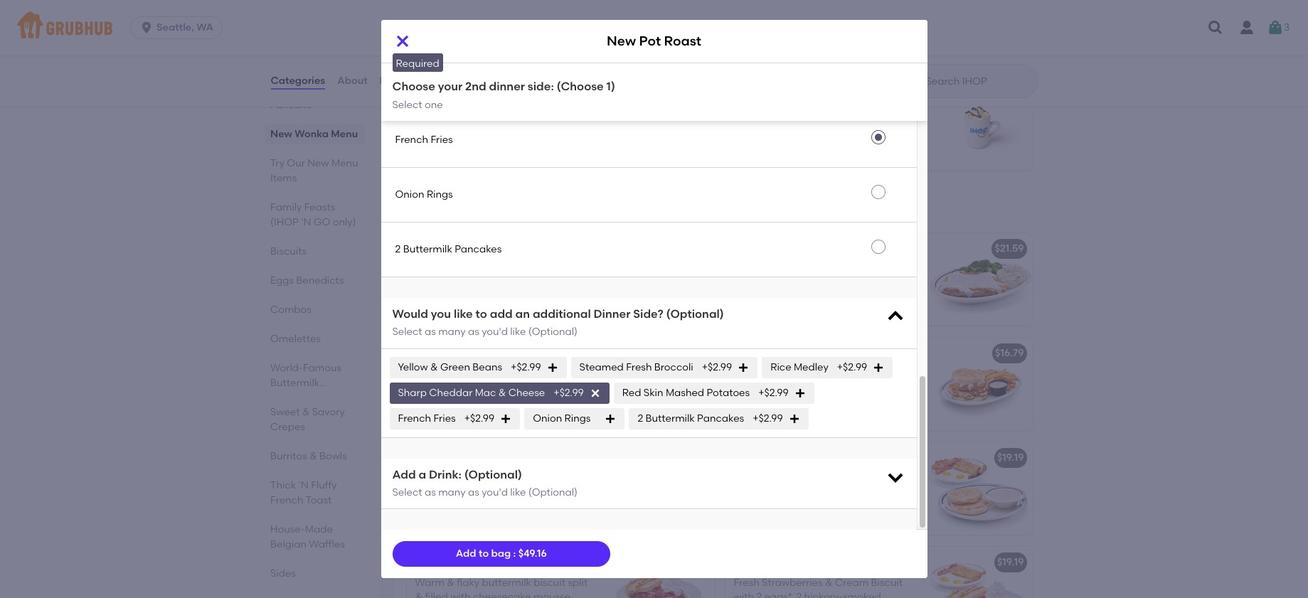 Task type: describe. For each thing, give the bounding box(es) containing it.
warm & flaky buttermilk biscuit split & filled with cheesecake mousse
[[415, 577, 588, 599]]

2 horizontal spatial pancakes
[[698, 412, 745, 425]]

new up 1)
[[607, 33, 636, 49]]

purple
[[509, 3, 539, 15]]

world-famous buttermilk pancakes sweet & savory crepes
[[270, 362, 345, 433]]

french inside the thick 'n fluffy french toast
[[270, 495, 303, 507]]

a inside '100% arabica iced cold brew sweetened with vanilla & topped with a vanilla creamy cold foam.'
[[438, 292, 444, 304]]

& inside 'button'
[[496, 24, 503, 36]]

required
[[396, 58, 440, 70]]

hearty for battered
[[800, 278, 831, 290]]

sugar. for scrumdiddlyumptious jr. strawberry hot chocolate image
[[734, 165, 764, 177]]

sweetened
[[415, 278, 468, 290]]

& left hash
[[836, 516, 844, 528]]

sharp cheddar mac & cheese button
[[381, 3, 917, 58]]

choose your 2nd dinner side: (choose 1) select one
[[393, 80, 616, 111]]

eggs*, inside 'fresh strawberries & cream biscuit with 2 eggs*, 2 hickory-smoke'
[[765, 591, 794, 599]]

1 vertical spatial 2 buttermilk pancakes
[[638, 412, 745, 425]]

of inside the sliced french toast with a side of strawberries, banana and chocolate dipping sauce.
[[882, 3, 892, 15]]

fresh inside 'fresh strawberries & cream biscuit with 2 eggs*, 2 hickory-smoke'
[[734, 577, 760, 589]]

1 horizontal spatial pot
[[639, 33, 661, 49]]

about button
[[337, 56, 368, 107]]

sauce.
[[774, 31, 805, 44]]

1 vertical spatial cheddar
[[429, 387, 473, 399]]

(optional) right the side?
[[667, 307, 724, 321]]

categories button
[[270, 56, 326, 107]]

hearty for flaky
[[791, 487, 823, 499]]

new up filled at bottom left
[[415, 557, 437, 569]]

gravy. for hearty
[[834, 278, 863, 290]]

landen
[[270, 84, 307, 96]]

& left green on the bottom
[[431, 361, 438, 373]]

buttermilk up served
[[759, 452, 809, 464]]

biscuits
[[270, 246, 307, 258]]

steamed
[[580, 361, 624, 373]]

1 vertical spatial french fries
[[398, 412, 456, 425]]

1 wonka's perfectly purple pancake, 1 scrambled egg, 1 bacon strip and 1 sausage link
[[415, 3, 593, 44]]

& inside 'fresh strawberries & cream biscuit with 2 eggs*, 2 hickory-smoke'
[[826, 577, 833, 589]]

red skin mashed potatoes inside red skin mashed potatoes button
[[395, 79, 523, 91]]

& inside world-famous buttermilk pancakes sweet & savory crepes
[[302, 406, 310, 419]]

new up yellow
[[415, 348, 437, 360]]

fresh for new fresh strawberries & cream biscuit
[[440, 557, 466, 569]]

0 vertical spatial roast
[[664, 33, 702, 49]]

pork. inside warm & flaky buttermilk biscuit served with hearty gravy, 2 eggs*, 2 pork sausage links, 2 hickory- smoked bacon strips & hash browns. *gravy may contain pork.
[[833, 530, 857, 542]]

1 vertical spatial sharp cheddar mac & cheese
[[398, 387, 545, 399]]

new down smoked on the right bottom
[[734, 557, 756, 569]]

add to bag : $49.16
[[456, 548, 547, 560]]

new fresh strawberries & cream biscuit image
[[607, 548, 714, 599]]

mashed inside button
[[439, 79, 477, 91]]

1 horizontal spatial combo
[[933, 557, 970, 569]]

whipped for scrumdiddlyumptious strawberry hot chocolate image
[[415, 136, 457, 148]]

as down "drink:"
[[425, 487, 436, 499]]

1 vertical spatial sharp
[[398, 387, 427, 399]]

1 vertical spatial mac
[[475, 387, 496, 399]]

biscuit up medley at the right
[[801, 348, 834, 360]]

0 horizontal spatial combo
[[889, 452, 925, 464]]

& left filled at bottom left
[[415, 591, 423, 599]]

3 button
[[1268, 15, 1290, 41]]

family
[[270, 201, 302, 214]]

new down new wonka menu
[[307, 157, 329, 169]]

smothered
[[734, 278, 787, 290]]

buttermilk up the $14.39
[[646, 412, 695, 425]]

fresh for steamed fresh broccoli
[[626, 361, 652, 373]]

egg,
[[470, 17, 491, 29]]

0 vertical spatial new pot roast
[[607, 33, 702, 49]]

1 chocolate from the left
[[602, 87, 653, 99]]

as up beans
[[468, 326, 480, 338]]

your
[[438, 80, 463, 93]]

+$2.99 for rice medley
[[838, 361, 868, 373]]

a inside the sliced french toast with a side of strawberries, banana and chocolate dipping sauce.
[[851, 3, 858, 15]]

filled
[[425, 591, 448, 599]]

broccoli
[[655, 361, 694, 373]]

$16.79
[[996, 348, 1025, 360]]

& left gravy
[[847, 452, 854, 464]]

1 left 'wonka's'
[[415, 3, 419, 15]]

sharp cheddar mac & cheese inside 'button'
[[395, 24, 543, 36]]

1 horizontal spatial try
[[404, 200, 427, 218]]

many inside would you like to add an additional dinner side? (optional) select as many as you'd like (optional)
[[439, 326, 466, 338]]

cream for new fresh strawberries & cream biscuit
[[543, 557, 577, 569]]

chicken
[[759, 348, 799, 360]]

sauce for scrumdiddlyumptious strawberry hot chocolate image
[[467, 151, 496, 163]]

onion rings inside onion rings button
[[395, 188, 453, 200]]

1 vertical spatial red
[[623, 387, 642, 399]]

(ihop
[[270, 216, 298, 228]]

contain inside warm & flaky buttermilk biscuit served with hearty gravy, 2 eggs*, 2 pork sausage links, 2 hickory- smoked bacon strips & hash browns. *gravy may contain pork.
[[794, 530, 831, 542]]

slow-
[[451, 368, 476, 380]]

1 horizontal spatial red skin mashed potatoes
[[623, 387, 750, 399]]

scrumdiddlyumptious for scrumdiddlyumptious jr. strawberry hot chocolate
[[734, 87, 842, 99]]

vanilla
[[440, 243, 473, 255]]

1 vertical spatial vanilla
[[447, 292, 478, 304]]

biscuit down browns.
[[898, 557, 931, 569]]

you
[[431, 307, 451, 321]]

of for scrumdiddlyumptious jr. strawberry hot chocolate image
[[863, 136, 873, 148]]

you'd inside would you like to add an additional dinner side? (optional) select as many as you'd like (optional)
[[482, 326, 508, 338]]

drizzle for scrumdiddlyumptious strawberry hot chocolate image
[[512, 136, 542, 148]]

$14.39
[[676, 452, 706, 464]]

+$2.99 for sharp cheddar mac & cheese
[[554, 387, 584, 399]]

creamy
[[481, 292, 517, 304]]

flavored for scrumdiddlyumptious jr. strawberry hot chocolate image
[[805, 107, 845, 119]]

2 inside button
[[395, 243, 401, 255]]

bacon inside warm & flaky buttermilk biscuit served with hearty gravy, 2 eggs*, 2 pork sausage links, 2 hickory- smoked bacon strips & hash browns. *gravy may contain pork.
[[775, 516, 806, 528]]

sharp inside 'button'
[[395, 24, 424, 36]]

with inside warm & flaky buttermilk biscuit split & filled with cheesecake mousse
[[451, 591, 471, 599]]

biscuit up gravy, on the bottom right of page
[[812, 452, 844, 464]]

cold for foam
[[517, 243, 540, 255]]

served
[[734, 487, 766, 499]]

split
[[568, 577, 588, 589]]

add for add a drink: (optional)
[[393, 468, 416, 482]]

buttermilk inside the 2 buttermilk pancakes button
[[403, 243, 453, 255]]

biscuit up split
[[579, 557, 612, 569]]

scrumdiddlyumptious jr. strawberry hot chocolate image
[[926, 78, 1033, 170]]

fresh for new fresh strawberries & cream biscuit combo
[[759, 557, 785, 569]]

fresh strawberries & cream biscuit with 2 eggs*, 2 hickory-smoke
[[734, 577, 907, 599]]

potatoes inside button
[[480, 79, 523, 91]]

you'd inside add a drink: (optional) select as many as you'd like (optional)
[[482, 487, 508, 499]]

willy's jr. french toast dippers image
[[926, 0, 1033, 66]]

select inside choose your 2nd dinner side: (choose 1) select one
[[393, 99, 423, 111]]

an
[[516, 307, 530, 321]]

of for scrumdiddlyumptious strawberry hot chocolate image
[[544, 136, 554, 148]]

wonka
[[295, 128, 328, 140]]

scrumdiddlyumptious strawberry hot chocolate image
[[607, 78, 714, 170]]

french fries inside 'button'
[[395, 134, 453, 146]]

pork. inside a golden-battered beef steak smothered in hearty gravy.  *gravy may contain pork.
[[797, 292, 822, 304]]

new buttermilk biscuit & gravy combo image
[[926, 443, 1033, 535]]

new vanilla creamy cold foam cold brew
[[415, 243, 623, 255]]

(optional) up '$49.16'
[[529, 487, 578, 499]]

pork
[[734, 501, 756, 513]]

1 vertical spatial items
[[544, 200, 585, 218]]

warm & flaky buttermilk biscuit served with hearty gravy, 2 eggs*, 2 pork sausage links, 2 hickory- smoked bacon strips & hash browns. *gravy may contain pork.
[[734, 472, 910, 542]]

new fresh strawberries & cream biscuit
[[415, 557, 612, 569]]

combos
[[270, 304, 311, 316]]

cheddar inside 'button'
[[427, 24, 470, 36]]

new breakfast biscuit sandwich image
[[607, 443, 714, 535]]

would you like to add an additional dinner side? (optional) select as many as you'd like (optional)
[[393, 307, 724, 338]]

1 horizontal spatial rings
[[565, 412, 591, 425]]

1)
[[607, 80, 616, 93]]

new up served
[[734, 452, 756, 464]]

go
[[313, 216, 330, 228]]

0 vertical spatial menu
[[331, 128, 358, 140]]

1 vertical spatial fries
[[434, 412, 456, 425]]

in inside tender slow-braised beef in a rich beef gravy.
[[539, 368, 548, 380]]

dipping
[[734, 31, 771, 44]]

(optional) down additional
[[529, 326, 578, 338]]

1 down pancake,
[[578, 17, 582, 29]]

a down scrumdiddlyumptious jr. strawberry hot chocolate
[[822, 136, 828, 148]]

strawberries inside 'fresh strawberries & cream biscuit with 2 eggs*, 2 hickory-smoke'
[[762, 577, 823, 589]]

hickory- inside 'fresh strawberries & cream biscuit with 2 eggs*, 2 hickory-smoke'
[[805, 591, 844, 599]]

tender slow-braised beef in a rich beef gravy.
[[415, 368, 577, 394]]

omelettes
[[270, 333, 321, 345]]

new fresh strawberries & cream biscuit combo image
[[926, 548, 1033, 599]]

1 vertical spatial new pot roast
[[415, 348, 487, 360]]

topping, for scrumdiddlyumptious strawberry hot chocolate image
[[460, 136, 500, 148]]

& up served
[[766, 472, 774, 484]]

french down tender
[[398, 412, 431, 425]]

strawberries,
[[734, 17, 796, 29]]

fluffy
[[311, 480, 337, 492]]

topped for scrumdiddlyumptious strawberry hot chocolate image
[[500, 122, 536, 134]]

menu inside try our new menu items
[[331, 157, 358, 169]]

only)
[[333, 216, 356, 228]]

1 vertical spatial to
[[479, 548, 489, 560]]

+$2.99 for 2 buttermilk pancakes
[[753, 412, 783, 425]]

0 horizontal spatial roast
[[459, 348, 487, 360]]

new left wonka
[[270, 128, 292, 140]]

gravy,
[[825, 487, 854, 499]]

eggs*, inside warm & flaky buttermilk biscuit served with hearty gravy, 2 eggs*, 2 pork sausage links, 2 hickory- smoked bacon strips & hash browns. *gravy may contain pork.
[[865, 487, 894, 499]]

glitter for scrumdiddlyumptious strawberry hot chocolate image
[[544, 151, 572, 163]]

1 horizontal spatial potatoes
[[707, 387, 750, 399]]

new up "drink:"
[[415, 452, 437, 464]]

seattle, wa button
[[130, 16, 228, 39]]

and inside 1 wonka's perfectly purple pancake, 1 scrambled egg, 1 bacon strip and 1 sausage link
[[557, 17, 576, 29]]

made
[[305, 524, 333, 536]]

+$2.99 for red skin mashed potatoes
[[759, 387, 789, 399]]

0 horizontal spatial pot
[[440, 348, 456, 360]]

braised
[[476, 368, 513, 380]]

french fries button
[[381, 113, 917, 167]]

warm for warm & flaky buttermilk biscuit split & filled with cheesecake mousse
[[415, 577, 445, 589]]

side?
[[634, 307, 664, 321]]

a down choose your 2nd dinner side: (choose 1) select one
[[503, 136, 509, 148]]

mac inside 'button'
[[472, 24, 494, 36]]

warm for warm & flaky buttermilk biscuit served with hearty gravy, 2 eggs*, 2 pork sausage links, 2 hickory- smoked bacon strips & hash browns. *gravy may contain pork.
[[734, 472, 764, 484]]

strawberry for scrumdiddlyumptious strawberry hot chocolate image
[[415, 122, 467, 134]]

sweet
[[270, 406, 300, 419]]

sauce for scrumdiddlyumptious jr. strawberry hot chocolate image
[[786, 151, 815, 163]]

biscuit inside 'fresh strawberries & cream biscuit with 2 eggs*, 2 hickory-smoke'
[[872, 577, 903, 589]]

family feasts (ihop 'n go only)
[[270, 201, 356, 228]]

0 vertical spatial items
[[270, 172, 297, 184]]

fries inside 'button'
[[431, 134, 453, 146]]

pancakes inside button
[[455, 243, 502, 255]]

0 vertical spatial brew
[[599, 243, 623, 255]]

& down braised
[[499, 387, 506, 399]]

new pot roast image
[[607, 338, 714, 431]]

smoked
[[734, 516, 772, 528]]

tender
[[415, 368, 449, 380]]

toast
[[801, 3, 826, 15]]

2 vertical spatial beef
[[415, 382, 437, 394]]

(choose
[[557, 80, 604, 93]]

new chicken biscuit sandwich image
[[926, 338, 1033, 431]]

new country fried steak image
[[926, 234, 1033, 326]]

additional
[[533, 307, 591, 321]]

a inside tender slow-braised beef in a rich beef gravy.
[[550, 368, 557, 380]]

medley
[[794, 361, 829, 373]]

2 buttermilk pancakes button
[[381, 223, 917, 277]]

battered
[[782, 263, 824, 275]]

with inside the sliced french toast with a side of strawberries, banana and chocolate dipping sauce.
[[829, 3, 849, 15]]

1 vertical spatial our
[[431, 200, 458, 218]]

1 vertical spatial onion
[[533, 412, 562, 425]]

onion rings button
[[381, 168, 917, 222]]

strawberry for scrumdiddlyumptious jr. strawberry hot chocolate image
[[734, 122, 786, 134]]

sugar. for scrumdiddlyumptious strawberry hot chocolate image
[[415, 165, 445, 177]]

:
[[514, 548, 516, 560]]

0 horizontal spatial try our new menu items
[[270, 157, 358, 184]]

strips
[[808, 516, 834, 528]]

1 vertical spatial skin
[[644, 387, 664, 399]]

syrup, for scrumdiddlyumptious strawberry hot chocolate image
[[469, 122, 498, 134]]

bowls
[[319, 451, 347, 463]]

& left bowls
[[309, 451, 317, 463]]

sliced french toast with a side of strawberries, banana and chocolate dipping sauce.
[[734, 3, 910, 44]]

gold for scrumdiddlyumptious jr. strawberry hot chocolate image
[[839, 151, 860, 163]]

1 vertical spatial like
[[511, 326, 526, 338]]

dinner
[[489, 80, 525, 93]]

100% arabica iced cold brew sweetened with vanilla & topped with a vanilla creamy cold foam.
[[415, 263, 572, 304]]

red skin mashed potatoes button
[[381, 58, 917, 112]]

1 horizontal spatial try our new menu items
[[404, 200, 585, 218]]

would
[[393, 307, 428, 321]]

biscuit up add a drink: (optional) select as many as you'd like (optional) on the bottom of page
[[489, 452, 522, 464]]

'n inside family feasts (ihop 'n go only)
[[301, 216, 311, 228]]

2 vertical spatial menu
[[499, 200, 540, 218]]

beef for in
[[515, 368, 537, 380]]

foam.
[[543, 292, 571, 304]]

new up 100%
[[415, 243, 437, 255]]

flavored for scrumdiddlyumptious strawberry hot chocolate image
[[487, 107, 526, 119]]

jr. magical breakfast medley image
[[607, 0, 714, 66]]

1 vertical spatial mashed
[[666, 387, 705, 399]]

fancake
[[270, 99, 312, 111]]

(optional) down new breakfast biscuit sandwich
[[465, 468, 522, 482]]

belgian
[[270, 539, 306, 551]]



Task type: vqa. For each thing, say whether or not it's contained in the screenshot.
the "2367 Phillip Ct" on the top left of the page
no



Task type: locate. For each thing, give the bounding box(es) containing it.
syrup, for scrumdiddlyumptious jr. strawberry hot chocolate image
[[788, 122, 817, 134]]

buttermilk inside warm & flaky buttermilk biscuit served with hearty gravy, 2 eggs*, 2 pork sausage links, 2 hickory- smoked bacon strips & hash browns. *gravy may contain pork.
[[801, 472, 850, 484]]

mac down perfectly
[[472, 24, 494, 36]]

house-
[[270, 524, 305, 536]]

1 vertical spatial eggs*,
[[765, 591, 794, 599]]

burritos & bowls
[[270, 451, 347, 463]]

scrumdiddlyumptious
[[415, 87, 523, 99], [734, 87, 842, 99]]

0 horizontal spatial syrup,
[[469, 122, 498, 134]]

french fries down tender
[[398, 412, 456, 425]]

0 vertical spatial warm
[[734, 472, 764, 484]]

1 horizontal spatial in
[[789, 278, 797, 290]]

topped inside '100% arabica iced cold brew sweetened with vanilla & topped with a vanilla creamy cold foam.'
[[537, 278, 572, 290]]

red skin mashed potatoes down broccoli
[[623, 387, 750, 399]]

sausage for scrambled
[[415, 31, 456, 44]]

whipped for scrumdiddlyumptious jr. strawberry hot chocolate image
[[734, 136, 776, 148]]

0 vertical spatial hickory-
[[835, 501, 874, 513]]

1 right pancake,
[[589, 3, 593, 15]]

warm inside warm & flaky buttermilk biscuit served with hearty gravy, 2 eggs*, 2 pork sausage links, 2 hickory- smoked bacon strips & hash browns. *gravy may contain pork.
[[734, 472, 764, 484]]

banana
[[799, 17, 837, 29]]

0 horizontal spatial topping,
[[460, 136, 500, 148]]

0 vertical spatial gravy.
[[834, 278, 863, 290]]

new pot roast up yellow & green beans
[[415, 348, 487, 360]]

'n left go
[[301, 216, 311, 228]]

0 vertical spatial sharp
[[395, 24, 424, 36]]

2 $19.19 from the top
[[998, 557, 1025, 569]]

0 horizontal spatial sausage
[[415, 31, 456, 44]]

1 vertical spatial buttermilk
[[482, 577, 532, 589]]

syrup, down choose your 2nd dinner side: (choose 1) select one
[[469, 122, 498, 134]]

hickory- down new fresh strawberries & cream biscuit combo
[[805, 591, 844, 599]]

1 horizontal spatial brew
[[599, 243, 623, 255]]

scrumdiddlyumptious for scrumdiddlyumptious strawberry hot chocolate
[[415, 87, 523, 99]]

french inside 'button'
[[395, 134, 429, 146]]

2 hot chocolate flavored with strawberry syrup, topped with whipped topping, a drizzle of chocolate sauce and gold glitter sugar. from the left
[[734, 107, 891, 177]]

cream
[[543, 557, 577, 569], [862, 557, 896, 569], [836, 577, 869, 589]]

a left side
[[851, 3, 858, 15]]

1 horizontal spatial *gravy
[[865, 278, 898, 290]]

pancakes up the $14.39
[[698, 412, 745, 425]]

try up family
[[270, 157, 284, 169]]

as
[[425, 326, 436, 338], [468, 326, 480, 338], [425, 487, 436, 499], [468, 487, 480, 499]]

& right :
[[533, 557, 541, 569]]

many inside add a drink: (optional) select as many as you'd like (optional)
[[439, 487, 466, 499]]

$3.23
[[999, 87, 1025, 99]]

0 vertical spatial in
[[789, 278, 797, 290]]

add
[[490, 307, 513, 321]]

items up foam
[[544, 200, 585, 218]]

like right you
[[454, 307, 473, 321]]

1 horizontal spatial warm
[[734, 472, 764, 484]]

1 horizontal spatial flaky
[[776, 472, 799, 484]]

eggs
[[270, 275, 294, 287]]

0 vertical spatial cheddar
[[427, 24, 470, 36]]

glitter down scrumdiddlyumptious strawberry hot chocolate
[[544, 151, 572, 163]]

& inside '100% arabica iced cold brew sweetened with vanilla & topped with a vanilla creamy cold foam.'
[[527, 278, 534, 290]]

+$2.99 for steamed fresh broccoli
[[702, 361, 733, 373]]

cheese
[[506, 24, 543, 36], [509, 387, 545, 399]]

gravy. down slow-
[[440, 382, 469, 394]]

contain
[[758, 292, 795, 304], [794, 530, 831, 542]]

glitter for scrumdiddlyumptious jr. strawberry hot chocolate image
[[863, 151, 891, 163]]

2 buttermilk pancakes inside the 2 buttermilk pancakes button
[[395, 243, 502, 255]]

browns.
[[872, 516, 910, 528]]

add a drink: (optional) select as many as you'd like (optional)
[[393, 468, 578, 499]]

2 many from the top
[[439, 487, 466, 499]]

thick 'n fluffy french toast
[[270, 480, 337, 507]]

topped for scrumdiddlyumptious jr. strawberry hot chocolate image
[[819, 122, 855, 134]]

hot chocolate flavored with strawberry syrup, topped with whipped topping, a drizzle of chocolate sauce and gold glitter sugar. for scrumdiddlyumptious strawberry hot chocolate image
[[415, 107, 572, 177]]

0 horizontal spatial items
[[270, 172, 297, 184]]

1 right the egg,
[[493, 17, 497, 29]]

1 horizontal spatial red
[[623, 387, 642, 399]]

0 vertical spatial biscuit
[[853, 472, 885, 484]]

warm up filled at bottom left
[[415, 577, 445, 589]]

buttermilk inside warm & flaky buttermilk biscuit split & filled with cheesecake mousse
[[482, 577, 532, 589]]

0 vertical spatial pot
[[639, 33, 661, 49]]

sharp cheddar mac & cheese down slow-
[[398, 387, 545, 399]]

new pot roast up red skin mashed potatoes button
[[607, 33, 702, 49]]

*gravy inside a golden-battered beef steak smothered in hearty gravy.  *gravy may contain pork.
[[865, 278, 898, 290]]

one
[[425, 99, 443, 111]]

topped
[[500, 122, 536, 134], [819, 122, 855, 134], [537, 278, 572, 290]]

1 horizontal spatial drizzle
[[831, 136, 861, 148]]

fries down one
[[431, 134, 453, 146]]

breakfast
[[440, 452, 487, 464]]

1 vertical spatial you'd
[[482, 487, 508, 499]]

choose
[[393, 80, 435, 93]]

brew inside '100% arabica iced cold brew sweetened with vanilla & topped with a vanilla creamy cold foam.'
[[533, 263, 557, 275]]

hearty inside a golden-battered beef steak smothered in hearty gravy.  *gravy may contain pork.
[[800, 278, 831, 290]]

may down smoked on the right bottom
[[770, 530, 791, 542]]

strawberries up warm & flaky buttermilk biscuit split & filled with cheesecake mousse
[[468, 557, 531, 569]]

1 hot chocolate flavored with strawberry syrup, topped with whipped topping, a drizzle of chocolate sauce and gold glitter sugar. from the left
[[415, 107, 572, 177]]

0 vertical spatial cheese
[[506, 24, 543, 36]]

about
[[337, 75, 368, 87]]

1 vertical spatial onion rings
[[533, 412, 591, 425]]

2 glitter from the left
[[863, 151, 891, 163]]

$19.19 for fresh strawberries & cream biscuit with 2 eggs*, 2 hickory-smoke
[[998, 557, 1025, 569]]

our up vanilla at top left
[[431, 200, 458, 218]]

with inside 'fresh strawberries & cream biscuit with 2 eggs*, 2 hickory-smoke'
[[734, 591, 754, 599]]

1 many from the top
[[439, 326, 466, 338]]

2 gold from the left
[[839, 151, 860, 163]]

as down breakfast in the left bottom of the page
[[468, 487, 480, 499]]

hickory- inside warm & flaky buttermilk biscuit served with hearty gravy, 2 eggs*, 2 pork sausage links, 2 hickory- smoked bacon strips & hash browns. *gravy may contain pork.
[[835, 501, 874, 513]]

cheddar down 'wonka's'
[[427, 24, 470, 36]]

combo
[[889, 452, 925, 464], [933, 557, 970, 569]]

try our new menu items up "creamy"
[[404, 200, 585, 218]]

1 vertical spatial try
[[404, 200, 427, 218]]

gravy
[[857, 452, 886, 464]]

add left bag
[[456, 548, 477, 560]]

world-
[[270, 362, 303, 374]]

beef inside a golden-battered beef steak smothered in hearty gravy.  *gravy may contain pork.
[[827, 263, 849, 275]]

sausage for with
[[758, 501, 799, 513]]

rice
[[771, 361, 792, 373]]

$49.16
[[519, 548, 547, 560]]

hickory- up hash
[[835, 501, 874, 513]]

benedicts
[[296, 275, 344, 287]]

add left "drink:"
[[393, 468, 416, 482]]

steak
[[851, 263, 877, 275]]

1 horizontal spatial flavored
[[805, 107, 845, 119]]

strawberry
[[525, 87, 579, 99], [859, 87, 913, 99]]

1 horizontal spatial sausage
[[758, 501, 799, 513]]

0 vertical spatial red skin mashed potatoes
[[395, 79, 523, 91]]

flaky up cheesecake
[[457, 577, 480, 589]]

pancakes up iced
[[455, 243, 502, 255]]

a left "drink:"
[[419, 468, 426, 482]]

landen hatchett fancake
[[270, 84, 352, 111]]

0 horizontal spatial onion
[[395, 188, 425, 200]]

french down one
[[395, 134, 429, 146]]

onion
[[395, 188, 425, 200], [533, 412, 562, 425]]

drizzle for scrumdiddlyumptious jr. strawberry hot chocolate image
[[831, 136, 861, 148]]

crepes
[[270, 421, 305, 433]]

iced
[[484, 263, 505, 275]]

cream inside 'fresh strawberries & cream biscuit with 2 eggs*, 2 hickory-smoke'
[[836, 577, 869, 589]]

as down you
[[425, 326, 436, 338]]

and inside the sliced french toast with a side of strawberries, banana and chocolate dipping sauce.
[[839, 17, 859, 29]]

gravy. inside a golden-battered beef steak smothered in hearty gravy.  *gravy may contain pork.
[[834, 278, 863, 290]]

may inside warm & flaky buttermilk biscuit served with hearty gravy, 2 eggs*, 2 pork sausage links, 2 hickory- smoked bacon strips & hash browns. *gravy may contain pork.
[[770, 530, 791, 542]]

1 vertical spatial cheese
[[509, 387, 545, 399]]

1 horizontal spatial gravy.
[[834, 278, 863, 290]]

1 topping, from the left
[[460, 136, 500, 148]]

skin down steamed fresh broccoli
[[644, 387, 664, 399]]

1 vertical spatial biscuit
[[534, 577, 566, 589]]

*gravy down steak
[[865, 278, 898, 290]]

1 horizontal spatial buttermilk
[[801, 472, 850, 484]]

syrup, down scrumdiddlyumptious jr. strawberry hot chocolate
[[788, 122, 817, 134]]

1 horizontal spatial 2 buttermilk pancakes
[[638, 412, 745, 425]]

dinner
[[594, 307, 631, 321]]

cream for new fresh strawberries & cream biscuit combo
[[862, 557, 896, 569]]

0 vertical spatial like
[[454, 307, 473, 321]]

select inside would you like to add an additional dinner side? (optional) select as many as you'd like (optional)
[[393, 326, 423, 338]]

hatchett
[[309, 84, 352, 96]]

1 horizontal spatial bacon
[[775, 516, 806, 528]]

1 flavored from the left
[[487, 107, 526, 119]]

fries up breakfast in the left bottom of the page
[[434, 412, 456, 425]]

2 sugar. from the left
[[734, 165, 764, 177]]

topped down choose your 2nd dinner side: (choose 1) select one
[[500, 122, 536, 134]]

1 drizzle from the left
[[512, 136, 542, 148]]

svg image inside main navigation navigation
[[1208, 19, 1225, 36]]

items up family
[[270, 172, 297, 184]]

sandwich for new chicken biscuit sandwich
[[836, 348, 885, 360]]

& down hash
[[852, 557, 860, 569]]

arabica
[[443, 263, 482, 275]]

many down you
[[439, 326, 466, 338]]

0 horizontal spatial add
[[393, 468, 416, 482]]

beef left steak
[[827, 263, 849, 275]]

link
[[459, 31, 475, 44]]

biscuit inside warm & flaky buttermilk biscuit split & filled with cheesecake mousse
[[534, 577, 566, 589]]

new buttermilk biscuit & gravy combo
[[734, 452, 925, 464]]

strawberries for new fresh strawberries & cream biscuit
[[468, 557, 531, 569]]

1 syrup, from the left
[[469, 122, 498, 134]]

$21.59
[[995, 243, 1025, 255], [676, 348, 706, 360]]

2 drizzle from the left
[[831, 136, 861, 148]]

vanilla down sweetened
[[447, 292, 478, 304]]

hickory-
[[835, 501, 874, 513], [805, 591, 844, 599]]

add inside add a drink: (optional) select as many as you'd like (optional)
[[393, 468, 416, 482]]

cold left foam
[[517, 243, 540, 255]]

try inside try our new menu items
[[270, 157, 284, 169]]

Search IHOP search field
[[925, 75, 1034, 88]]

biscuit for 2
[[853, 472, 885, 484]]

hearty inside warm & flaky buttermilk biscuit served with hearty gravy, 2 eggs*, 2 pork sausage links, 2 hickory- smoked bacon strips & hash browns. *gravy may contain pork.
[[791, 487, 823, 499]]

rings down rich
[[565, 412, 591, 425]]

0 horizontal spatial brew
[[533, 263, 557, 275]]

select inside add a drink: (optional) select as many as you'd like (optional)
[[393, 487, 423, 499]]

onion rings up vanilla at top left
[[395, 188, 453, 200]]

*gravy inside warm & flaky buttermilk biscuit served with hearty gravy, 2 eggs*, 2 pork sausage links, 2 hickory- smoked bacon strips & hash browns. *gravy may contain pork.
[[734, 530, 768, 542]]

flaky for filled
[[457, 577, 480, 589]]

1 vertical spatial add
[[456, 548, 477, 560]]

2 strawberry from the left
[[859, 87, 913, 99]]

0 horizontal spatial potatoes
[[480, 79, 523, 91]]

1 horizontal spatial $21.59
[[995, 243, 1025, 255]]

rings inside button
[[427, 188, 453, 200]]

*gravy
[[865, 278, 898, 290], [734, 530, 768, 542]]

'n inside the thick 'n fluffy french toast
[[298, 480, 308, 492]]

0 vertical spatial sausage
[[415, 31, 456, 44]]

new chicken biscuit sandwich
[[734, 348, 885, 360]]

topping, for scrumdiddlyumptious jr. strawberry hot chocolate image
[[779, 136, 819, 148]]

gold
[[520, 151, 542, 163], [839, 151, 860, 163]]

warm inside warm & flaky buttermilk biscuit split & filled with cheesecake mousse
[[415, 577, 445, 589]]

sharp down yellow
[[398, 387, 427, 399]]

2 chocolate from the left
[[935, 87, 987, 99]]

buttermilk for strawberries
[[482, 577, 532, 589]]

main navigation navigation
[[0, 0, 1309, 56]]

brew
[[599, 243, 623, 255], [533, 263, 557, 275]]

0 vertical spatial vanilla
[[493, 278, 525, 290]]

svg image
[[1268, 19, 1285, 36], [140, 21, 154, 35], [394, 33, 411, 50], [738, 362, 750, 373], [501, 413, 512, 425], [886, 467, 906, 487]]

1 select from the top
[[393, 99, 423, 111]]

cold inside '100% arabica iced cold brew sweetened with vanilla & topped with a vanilla creamy cold foam.'
[[507, 263, 531, 275]]

flaky inside warm & flaky buttermilk biscuit split & filled with cheesecake mousse
[[457, 577, 480, 589]]

2 sauce from the left
[[786, 151, 815, 163]]

chocolate inside the sliced french toast with a side of strawberries, banana and chocolate dipping sauce.
[[861, 17, 910, 29]]

rings
[[427, 188, 453, 200], [565, 412, 591, 425]]

flavored down 'jr.'
[[805, 107, 845, 119]]

1 vertical spatial contain
[[794, 530, 831, 542]]

sausage inside 1 wonka's perfectly purple pancake, 1 scrambled egg, 1 bacon strip and 1 sausage link
[[415, 31, 456, 44]]

contain inside a golden-battered beef steak smothered in hearty gravy.  *gravy may contain pork.
[[758, 292, 795, 304]]

1 horizontal spatial new pot roast
[[607, 33, 702, 49]]

1 vertical spatial red skin mashed potatoes
[[623, 387, 750, 399]]

gravy. for beef
[[440, 382, 469, 394]]

1 horizontal spatial beef
[[515, 368, 537, 380]]

1 horizontal spatial whipped
[[734, 136, 776, 148]]

0 vertical spatial hearty
[[800, 278, 831, 290]]

sharp up the required
[[395, 24, 424, 36]]

menu down new wonka menu
[[331, 157, 358, 169]]

2 buttermilk pancakes
[[395, 243, 502, 255], [638, 412, 745, 425]]

brew right foam
[[599, 243, 623, 255]]

bacon inside 1 wonka's perfectly purple pancake, 1 scrambled egg, 1 bacon strip and 1 sausage link
[[499, 17, 531, 29]]

0 horizontal spatial gravy.
[[440, 382, 469, 394]]

new vanilla creamy cold foam cold brew image
[[607, 234, 714, 326]]

2 select from the top
[[393, 326, 423, 338]]

1 sugar. from the left
[[415, 165, 445, 177]]

green
[[441, 361, 470, 373]]

like down new breakfast biscuit sandwich
[[511, 487, 526, 499]]

seattle, wa
[[157, 21, 214, 33]]

2 topping, from the left
[[779, 136, 819, 148]]

sausage inside warm & flaky buttermilk biscuit served with hearty gravy, 2 eggs*, 2 pork sausage links, 2 hickory- smoked bacon strips & hash browns. *gravy may contain pork.
[[758, 501, 799, 513]]

0 vertical spatial bacon
[[499, 17, 531, 29]]

$19.19 for warm & flaky buttermilk biscuit served with hearty gravy, 2 eggs*, 2 pork sausage links, 2 hickory- smoked bacon strips & hash browns. *gravy may contain pork.
[[998, 452, 1025, 464]]

1 vertical spatial beef
[[515, 368, 537, 380]]

0 vertical spatial $21.59
[[995, 243, 1025, 255]]

2 horizontal spatial of
[[882, 3, 892, 15]]

0 horizontal spatial onion rings
[[395, 188, 453, 200]]

0 horizontal spatial buttermilk
[[482, 577, 532, 589]]

red inside button
[[395, 79, 414, 91]]

new left chicken
[[734, 348, 756, 360]]

1 horizontal spatial biscuit
[[853, 472, 885, 484]]

of right side
[[882, 3, 892, 15]]

try up 100%
[[404, 200, 427, 218]]

pancakes
[[455, 243, 502, 255], [270, 392, 317, 404], [698, 412, 745, 425]]

2 you'd from the top
[[482, 487, 508, 499]]

potatoes
[[480, 79, 523, 91], [707, 387, 750, 399]]

1 strawberry from the left
[[525, 87, 579, 99]]

buttermilk inside world-famous buttermilk pancakes sweet & savory crepes
[[270, 377, 319, 389]]

0 vertical spatial french fries
[[395, 134, 453, 146]]

brew down foam
[[533, 263, 557, 275]]

cream down new fresh strawberries & cream biscuit combo
[[836, 577, 869, 589]]

0 vertical spatial fries
[[431, 134, 453, 146]]

fresh
[[626, 361, 652, 373], [440, 557, 466, 569], [759, 557, 785, 569], [734, 577, 760, 589]]

flaky inside warm & flaky buttermilk biscuit served with hearty gravy, 2 eggs*, 2 pork sausage links, 2 hickory- smoked bacon strips & hash browns. *gravy may contain pork.
[[776, 472, 799, 484]]

cheese inside sharp cheddar mac & cheese 'button'
[[506, 24, 543, 36]]

of down scrumdiddlyumptious strawberry hot chocolate
[[544, 136, 554, 148]]

mashed up one
[[439, 79, 477, 91]]

beef for steak
[[827, 263, 849, 275]]

1 $19.19 from the top
[[998, 452, 1025, 464]]

0 horizontal spatial warm
[[415, 577, 445, 589]]

a golden-battered beef steak smothered in hearty gravy.  *gravy may contain pork.
[[734, 263, 898, 304]]

cheese down braised
[[509, 387, 545, 399]]

hearty
[[800, 278, 831, 290], [791, 487, 823, 499]]

1 you'd from the top
[[482, 326, 508, 338]]

pancakes inside world-famous buttermilk pancakes sweet & savory crepes
[[270, 392, 317, 404]]

a inside add a drink: (optional) select as many as you'd like (optional)
[[419, 468, 426, 482]]

1 horizontal spatial sugar.
[[734, 165, 764, 177]]

flaky down "new buttermilk biscuit & gravy combo"
[[776, 472, 799, 484]]

0 horizontal spatial whipped
[[415, 136, 457, 148]]

+$2.99 for yellow & green beans
[[511, 361, 541, 373]]

contain down 'strips'
[[794, 530, 831, 542]]

2 syrup, from the left
[[788, 122, 817, 134]]

1 glitter from the left
[[544, 151, 572, 163]]

french inside the sliced french toast with a side of strawberries, banana and chocolate dipping sauce.
[[766, 3, 799, 15]]

1 scrumdiddlyumptious from the left
[[415, 87, 523, 99]]

and
[[557, 17, 576, 29], [839, 17, 859, 29], [498, 151, 518, 163], [817, 151, 836, 163]]

in inside a golden-battered beef steak smothered in hearty gravy.  *gravy may contain pork.
[[789, 278, 797, 290]]

0 horizontal spatial new pot roast
[[415, 348, 487, 360]]

svg image inside seattle, wa button
[[140, 21, 154, 35]]

hearty down battered
[[800, 278, 831, 290]]

gold for scrumdiddlyumptious strawberry hot chocolate image
[[520, 151, 542, 163]]

yellow
[[398, 361, 428, 373]]

3 select from the top
[[393, 487, 423, 499]]

0 horizontal spatial mashed
[[439, 79, 477, 91]]

hot chocolate flavored with strawberry syrup, topped with whipped topping, a drizzle of chocolate sauce and gold glitter sugar.
[[415, 107, 572, 177], [734, 107, 891, 177]]

may down smothered
[[734, 292, 756, 304]]

flaky for hearty
[[776, 472, 799, 484]]

hearty up links, on the bottom of page
[[791, 487, 823, 499]]

0 vertical spatial many
[[439, 326, 466, 338]]

new up "creamy"
[[462, 200, 496, 218]]

svg image
[[1208, 19, 1225, 36], [886, 307, 906, 327], [547, 362, 558, 373], [874, 362, 885, 373], [590, 388, 601, 399], [795, 388, 806, 399], [605, 413, 617, 425], [789, 413, 801, 425]]

cold for brew
[[507, 263, 531, 275]]

svg image inside 3 button
[[1268, 19, 1285, 36]]

like inside add a drink: (optional) select as many as you'd like (optional)
[[511, 487, 526, 499]]

biscuit down gravy
[[853, 472, 885, 484]]

scrumdiddlyumptious jr. strawberry hot chocolate
[[734, 87, 987, 99]]

onion inside button
[[395, 188, 425, 200]]

2 scrumdiddlyumptious from the left
[[734, 87, 842, 99]]

cold right foam
[[573, 243, 596, 255]]

0 horizontal spatial may
[[734, 292, 756, 304]]

hot chocolate flavored with strawberry syrup, topped with whipped topping, a drizzle of chocolate sauce and gold glitter sugar. for scrumdiddlyumptious jr. strawberry hot chocolate image
[[734, 107, 891, 177]]

new breakfast biscuit sandwich
[[415, 452, 573, 464]]

buttermilk down world-
[[270, 377, 319, 389]]

french up strawberries,
[[766, 3, 799, 15]]

new
[[607, 33, 636, 49], [270, 128, 292, 140], [307, 157, 329, 169], [462, 200, 496, 218], [415, 243, 437, 255], [415, 348, 437, 360], [734, 348, 756, 360], [415, 452, 437, 464], [734, 452, 756, 464], [415, 557, 437, 569], [734, 557, 756, 569]]

sides
[[270, 568, 296, 580]]

french
[[766, 3, 799, 15], [395, 134, 429, 146], [398, 412, 431, 425], [270, 495, 303, 507]]

1 sauce from the left
[[467, 151, 496, 163]]

red skin mashed potatoes
[[395, 79, 523, 91], [623, 387, 750, 399]]

biscuit for cheesecake
[[534, 577, 566, 589]]

cold
[[517, 243, 540, 255], [573, 243, 596, 255], [507, 263, 531, 275]]

drizzle
[[512, 136, 542, 148], [831, 136, 861, 148]]

+$2.99 for french fries
[[465, 412, 495, 425]]

sausage
[[415, 31, 456, 44], [758, 501, 799, 513]]

0 vertical spatial add
[[393, 468, 416, 482]]

1 strawberry from the left
[[415, 122, 467, 134]]

$21.59 for tender slow-braised beef in a rich beef gravy.
[[676, 348, 706, 360]]

'n right 'thick'
[[298, 480, 308, 492]]

with inside warm & flaky buttermilk biscuit served with hearty gravy, 2 eggs*, 2 pork sausage links, 2 hickory- smoked bacon strips & hash browns. *gravy may contain pork.
[[769, 487, 789, 499]]

biscuit inside warm & flaky buttermilk biscuit served with hearty gravy, 2 eggs*, 2 pork sausage links, 2 hickory- smoked bacon strips & hash browns. *gravy may contain pork.
[[853, 472, 885, 484]]

drizzle down scrumdiddlyumptious strawberry hot chocolate
[[512, 136, 542, 148]]

to inside would you like to add an additional dinner side? (optional) select as many as you'd like (optional)
[[476, 307, 487, 321]]

skin up one
[[417, 79, 436, 91]]

add for add to bag
[[456, 548, 477, 560]]

rings up vanilla at top left
[[427, 188, 453, 200]]

feasts
[[304, 201, 335, 214]]

1 whipped from the left
[[415, 136, 457, 148]]

2 vertical spatial pancakes
[[698, 412, 745, 425]]

0 vertical spatial *gravy
[[865, 278, 898, 290]]

sauce
[[467, 151, 496, 163], [786, 151, 815, 163]]

& up filled at bottom left
[[447, 577, 455, 589]]

menu right wonka
[[331, 128, 358, 140]]

sandwich for new breakfast biscuit sandwich
[[525, 452, 573, 464]]

2 strawberry from the left
[[734, 122, 786, 134]]

1 gold from the left
[[520, 151, 542, 163]]

gravy. down steak
[[834, 278, 863, 290]]

cheddar down slow-
[[429, 387, 473, 399]]

may inside a golden-battered beef steak smothered in hearty gravy.  *gravy may contain pork.
[[734, 292, 756, 304]]

hash
[[846, 516, 870, 528]]

2 whipped from the left
[[734, 136, 776, 148]]

bacon down links, on the bottom of page
[[775, 516, 806, 528]]

links,
[[802, 501, 825, 513]]

a down sweetened
[[438, 292, 444, 304]]

1 horizontal spatial vanilla
[[493, 278, 525, 290]]

2 flavored from the left
[[805, 107, 845, 119]]

reviews button
[[379, 56, 420, 107]]

buttermilk for biscuit
[[801, 472, 850, 484]]

1 vertical spatial bacon
[[775, 516, 806, 528]]

1 horizontal spatial onion rings
[[533, 412, 591, 425]]

0 horizontal spatial drizzle
[[512, 136, 542, 148]]

drink:
[[429, 468, 462, 482]]

1 horizontal spatial add
[[456, 548, 477, 560]]

side:
[[528, 80, 554, 93]]

cold
[[520, 292, 541, 304]]

vanilla
[[493, 278, 525, 290], [447, 292, 478, 304]]

1 vertical spatial hearty
[[791, 487, 823, 499]]

strawberries for new fresh strawberries & cream biscuit combo
[[787, 557, 850, 569]]

1 vertical spatial $21.59
[[676, 348, 706, 360]]

$21.59 for a golden-battered beef steak smothered in hearty gravy.  *gravy may contain pork.
[[995, 243, 1025, 255]]

0 horizontal spatial pork.
[[797, 292, 822, 304]]

roast up red skin mashed potatoes button
[[664, 33, 702, 49]]

0 vertical spatial buttermilk
[[801, 472, 850, 484]]

0 vertical spatial sandwich
[[836, 348, 885, 360]]

like down an
[[511, 326, 526, 338]]

chocolate left $3.23
[[935, 87, 987, 99]]

1 horizontal spatial of
[[863, 136, 873, 148]]

2 buttermilk pancakes up the $14.39
[[638, 412, 745, 425]]

1 horizontal spatial gold
[[839, 151, 860, 163]]

biscuit
[[853, 472, 885, 484], [534, 577, 566, 589]]

pancake,
[[542, 3, 587, 15]]

beef down tender
[[415, 382, 437, 394]]

1 vertical spatial *gravy
[[734, 530, 768, 542]]

skin inside button
[[417, 79, 436, 91]]

1 vertical spatial in
[[539, 368, 548, 380]]

sharp
[[395, 24, 424, 36], [398, 387, 427, 399]]

0 vertical spatial mac
[[472, 24, 494, 36]]

jr.
[[844, 87, 856, 99]]

gravy. inside tender slow-braised beef in a rich beef gravy.
[[440, 382, 469, 394]]

0 vertical spatial our
[[287, 157, 305, 169]]



